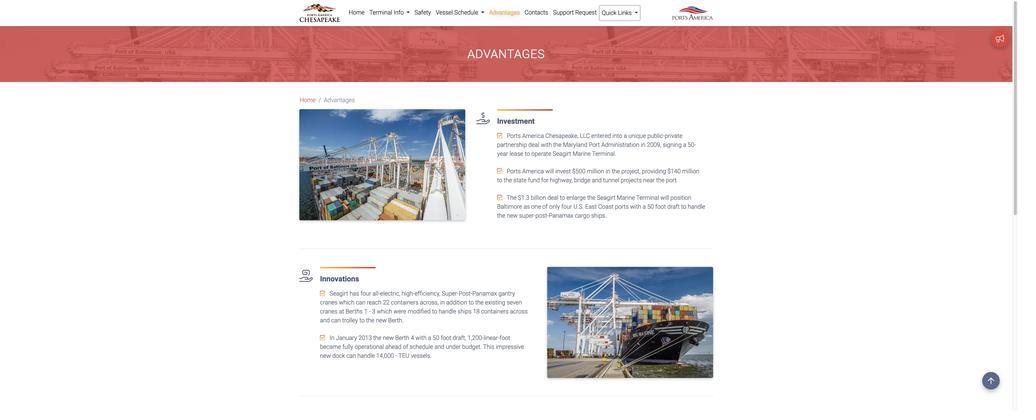 Task type: locate. For each thing, give the bounding box(es) containing it.
0 vertical spatial seagirt
[[553, 150, 571, 157]]

2 cranes from the top
[[320, 308, 338, 315]]

draft,
[[453, 335, 466, 342]]

1 vertical spatial home link
[[300, 96, 316, 105]]

u.s.
[[573, 203, 584, 210]]

check square image left the
[[497, 195, 502, 201]]

a
[[624, 132, 627, 140], [683, 141, 686, 149], [643, 203, 646, 210], [428, 335, 431, 342]]

a inside the $1.3 billion deal to enlarge the seagirt marine terminal will position baltimore as one of only four u.s. east coast ports with a 50 foot draft to handle the new super-post-panamax cargo ships.
[[643, 203, 646, 210]]

1 vertical spatial terminal
[[636, 194, 659, 201]]

which down 22
[[377, 308, 392, 315]]

ports up partnership in the top of the page
[[507, 132, 521, 140]]

check square image down year
[[497, 168, 502, 174]]

the up the east at the right
[[587, 194, 595, 201]]

1 vertical spatial of
[[403, 343, 408, 351]]

across
[[510, 308, 528, 315]]

with right ports
[[630, 203, 641, 210]]

became
[[320, 343, 341, 351]]

new left berth.
[[376, 317, 387, 324]]

ports america chesapeake, llc entered into a unique public-private partnership deal with the maryland port administration in 2009, signing a 50- year lease to operate seagirt marine terminal.
[[497, 132, 696, 157]]

efficiency,
[[415, 290, 440, 297]]

seagirt up coast
[[597, 194, 615, 201]]

deal up only
[[547, 194, 558, 201]]

0 horizontal spatial deal
[[528, 141, 539, 149]]

0 vertical spatial deal
[[528, 141, 539, 149]]

home
[[349, 9, 365, 16], [300, 97, 316, 104]]

0 vertical spatial america
[[522, 132, 544, 140]]

handle down "addition"
[[439, 308, 456, 315]]

2 horizontal spatial in
[[641, 141, 646, 149]]

2013
[[359, 335, 372, 342]]

support request link
[[551, 5, 599, 20]]

marine
[[573, 150, 591, 157], [617, 194, 635, 201]]

links
[[618, 9, 632, 16]]

to left state
[[497, 177, 502, 184]]

terminal down near
[[636, 194, 659, 201]]

1 vertical spatial deal
[[547, 194, 558, 201]]

foot up 'under'
[[441, 335, 451, 342]]

america up operate
[[522, 132, 544, 140]]

in down unique
[[641, 141, 646, 149]]

into
[[613, 132, 622, 140]]

1 horizontal spatial will
[[661, 194, 669, 201]]

the up the tunnel
[[612, 168, 620, 175]]

1 horizontal spatial in
[[606, 168, 610, 175]]

the left state
[[504, 177, 512, 184]]

of right one
[[542, 203, 548, 210]]

to up only
[[560, 194, 565, 201]]

2 vertical spatial with
[[416, 335, 427, 342]]

the down "chesapeake,"
[[553, 141, 562, 149]]

0 horizontal spatial of
[[403, 343, 408, 351]]

1 vertical spatial with
[[630, 203, 641, 210]]

cranes left at
[[320, 308, 338, 315]]

1 horizontal spatial deal
[[547, 194, 558, 201]]

of
[[542, 203, 548, 210], [403, 343, 408, 351]]

1 horizontal spatial million
[[682, 168, 699, 175]]

0 vertical spatial advantages
[[489, 9, 520, 16]]

terminal inside the $1.3 billion deal to enlarge the seagirt marine terminal will position baltimore as one of only four u.s. east coast ports with a 50 foot draft to handle the new super-post-panamax cargo ships.
[[636, 194, 659, 201]]

1 vertical spatial will
[[661, 194, 669, 201]]

foot
[[655, 203, 666, 210], [441, 335, 451, 342], [500, 335, 510, 342]]

1 horizontal spatial panamax
[[549, 212, 573, 219]]

berth
[[395, 335, 409, 342]]

2 horizontal spatial seagirt
[[597, 194, 615, 201]]

vessels.
[[411, 352, 432, 360]]

can down fully
[[346, 352, 356, 360]]

2 ports from the top
[[507, 168, 521, 175]]

seven
[[507, 299, 522, 306]]

1 ports from the top
[[507, 132, 521, 140]]

0 horizontal spatial million
[[587, 168, 604, 175]]

ports
[[507, 132, 521, 140], [507, 168, 521, 175]]

ahead
[[385, 343, 401, 351]]

1 america from the top
[[522, 132, 544, 140]]

containers
[[391, 299, 418, 306], [481, 308, 509, 315]]

the up operational
[[373, 335, 381, 342]]

handle inside seagirt has four all-electric, high-efficiency, super-post-panamax gantry cranes which can reach 22 containers across, in addition to the existing seven cranes at berths 1 - 3 which were modified to handle ships 18 containers across and can trolley to the new berth.
[[439, 308, 456, 315]]

and left 'under'
[[435, 343, 444, 351]]

1 vertical spatial in
[[606, 168, 610, 175]]

1 horizontal spatial handle
[[439, 308, 456, 315]]

the $1.3 billion deal to enlarge the seagirt marine terminal will position baltimore as one of only four u.s. east coast ports with a 50 foot draft to handle the new super-post-panamax cargo ships.
[[497, 194, 705, 219]]

trolley
[[342, 317, 358, 324]]

deal up operate
[[528, 141, 539, 149]]

0 vertical spatial ports
[[507, 132, 521, 140]]

panamax up existing
[[472, 290, 497, 297]]

home link
[[346, 5, 367, 20], [300, 96, 316, 105]]

1 vertical spatial ports
[[507, 168, 521, 175]]

2 vertical spatial handle
[[357, 352, 375, 360]]

private
[[665, 132, 682, 140]]

50 inside in january 2013 the new berth 4 with a 50 foot draft, 1,200-linear-foot became fully operational ahead of schedule and under budget. this impressive new dock can handle 14,000 - teu vessels.
[[433, 335, 439, 342]]

1 horizontal spatial marine
[[617, 194, 635, 201]]

0 vertical spatial handle
[[688, 203, 705, 210]]

can down at
[[331, 317, 341, 324]]

1 vertical spatial home
[[300, 97, 316, 104]]

2 vertical spatial and
[[435, 343, 444, 351]]

america inside ports america chesapeake, llc entered into a unique public-private partnership deal with the maryland port administration in 2009, signing a 50- year lease to operate seagirt marine terminal.
[[522, 132, 544, 140]]

4
[[411, 335, 414, 342]]

million up bridge
[[587, 168, 604, 175]]

check square image
[[497, 133, 502, 139], [497, 168, 502, 174], [497, 195, 502, 201], [320, 335, 325, 341]]

cranes
[[320, 299, 338, 306], [320, 308, 338, 315]]

1,200-
[[468, 335, 484, 342]]

1 horizontal spatial terminal
[[636, 194, 659, 201]]

and up "in"
[[320, 317, 330, 324]]

0 vertical spatial marine
[[573, 150, 591, 157]]

home for top home link
[[349, 9, 365, 16]]

in inside ports america chesapeake, llc entered into a unique public-private partnership deal with the maryland port administration in 2009, signing a 50- year lease to operate seagirt marine terminal.
[[641, 141, 646, 149]]

innovations
[[320, 275, 359, 283]]

0 horizontal spatial with
[[416, 335, 427, 342]]

0 vertical spatial and
[[592, 177, 602, 184]]

fully
[[342, 343, 353, 351]]

the inside in january 2013 the new berth 4 with a 50 foot draft, 1,200-linear-foot became fully operational ahead of schedule and under budget. this impressive new dock can handle 14,000 - teu vessels.
[[373, 335, 381, 342]]

support request
[[553, 9, 597, 16]]

0 horizontal spatial 50
[[433, 335, 439, 342]]

panamax
[[549, 212, 573, 219], [472, 290, 497, 297]]

0 vertical spatial home
[[349, 9, 365, 16]]

containers down high-
[[391, 299, 418, 306]]

50
[[647, 203, 654, 210], [433, 335, 439, 342]]

check square image
[[320, 291, 325, 297]]

0 horizontal spatial home
[[300, 97, 316, 104]]

check square image left "in"
[[320, 335, 325, 341]]

2 horizontal spatial handle
[[688, 203, 705, 210]]

maryland
[[563, 141, 587, 149]]

0 vertical spatial in
[[641, 141, 646, 149]]

handle down position
[[688, 203, 705, 210]]

0 vertical spatial four
[[561, 203, 572, 210]]

1 vertical spatial four
[[361, 290, 371, 297]]

public-
[[647, 132, 665, 140]]

0 vertical spatial cranes
[[320, 299, 338, 306]]

terminal left info at the top of page
[[369, 9, 392, 16]]

- left 3
[[369, 308, 371, 315]]

2 vertical spatial can
[[346, 352, 356, 360]]

0 vertical spatial which
[[339, 299, 354, 306]]

advantages
[[489, 9, 520, 16], [467, 47, 545, 61], [324, 97, 355, 104]]

four
[[561, 203, 572, 210], [361, 290, 371, 297]]

new inside the $1.3 billion deal to enlarge the seagirt marine terminal will position baltimore as one of only four u.s. east coast ports with a 50 foot draft to handle the new super-post-panamax cargo ships.
[[507, 212, 518, 219]]

which up at
[[339, 299, 354, 306]]

deal inside ports america chesapeake, llc entered into a unique public-private partnership deal with the maryland port administration in 2009, signing a 50- year lease to operate seagirt marine terminal.
[[528, 141, 539, 149]]

america
[[522, 132, 544, 140], [522, 168, 544, 175]]

marine down maryland
[[573, 150, 591, 157]]

0 vertical spatial with
[[541, 141, 552, 149]]

2 america from the top
[[522, 168, 544, 175]]

post-
[[459, 290, 472, 297]]

1 vertical spatial and
[[320, 317, 330, 324]]

1 horizontal spatial 50
[[647, 203, 654, 210]]

four left u.s.
[[561, 203, 572, 210]]

foot left draft
[[655, 203, 666, 210]]

panamax inside seagirt has four all-electric, high-efficiency, super-post-panamax gantry cranes which can reach 22 containers across, in addition to the existing seven cranes at berths 1 - 3 which were modified to handle ships 18 containers across and can trolley to the new berth.
[[472, 290, 497, 297]]

terminal inside terminal info link
[[369, 9, 392, 16]]

america inside the 'ports america will invest $500 million in the project, providing $140 million to the state fund for highway, bridge and tunnel projects near the port.'
[[522, 168, 544, 175]]

to right lease in the right of the page
[[525, 150, 530, 157]]

in
[[330, 335, 335, 342]]

0 vertical spatial containers
[[391, 299, 418, 306]]

llc
[[580, 132, 590, 140]]

million
[[587, 168, 604, 175], [682, 168, 699, 175]]

vessel schedule link
[[433, 5, 487, 20]]

0 vertical spatial -
[[369, 308, 371, 315]]

signing
[[663, 141, 682, 149]]

operational
[[355, 343, 384, 351]]

1 vertical spatial 50
[[433, 335, 439, 342]]

info
[[394, 9, 404, 16]]

go to top image
[[982, 372, 1000, 390]]

0 horizontal spatial seagirt
[[330, 290, 348, 297]]

contacts
[[525, 9, 548, 16]]

the up 18
[[475, 299, 484, 306]]

to inside ports america chesapeake, llc entered into a unique public-private partnership deal with the maryland port administration in 2009, signing a 50- year lease to operate seagirt marine terminal.
[[525, 150, 530, 157]]

1 vertical spatial containers
[[481, 308, 509, 315]]

request
[[575, 9, 597, 16]]

0 horizontal spatial handle
[[357, 352, 375, 360]]

only
[[549, 203, 560, 210]]

foot inside the $1.3 billion deal to enlarge the seagirt marine terminal will position baltimore as one of only four u.s. east coast ports with a 50 foot draft to handle the new super-post-panamax cargo ships.
[[655, 203, 666, 210]]

with up operate
[[541, 141, 552, 149]]

in inside seagirt has four all-electric, high-efficiency, super-post-panamax gantry cranes which can reach 22 containers across, in addition to the existing seven cranes at berths 1 - 3 which were modified to handle ships 18 containers across and can trolley to the new berth.
[[440, 299, 445, 306]]

schedule
[[410, 343, 433, 351]]

will up "for"
[[545, 168, 554, 175]]

50 left draft
[[647, 203, 654, 210]]

1 horizontal spatial with
[[541, 141, 552, 149]]

1 horizontal spatial four
[[561, 203, 572, 210]]

cargo
[[575, 212, 590, 219]]

0 horizontal spatial -
[[369, 308, 371, 315]]

0 horizontal spatial foot
[[441, 335, 451, 342]]

50 up schedule
[[433, 335, 439, 342]]

1 horizontal spatial home
[[349, 9, 365, 16]]

in inside the 'ports america will invest $500 million in the project, providing $140 million to the state fund for highway, bridge and tunnel projects near the port.'
[[606, 168, 610, 175]]

ports for ports america chesapeake, llc entered into a unique public-private partnership deal with the maryland port administration in 2009, signing a 50- year lease to operate seagirt marine terminal.
[[507, 132, 521, 140]]

0 horizontal spatial terminal
[[369, 9, 392, 16]]

1 vertical spatial handle
[[439, 308, 456, 315]]

0 horizontal spatial panamax
[[472, 290, 497, 297]]

ports inside ports america chesapeake, llc entered into a unique public-private partnership deal with the maryland port administration in 2009, signing a 50- year lease to operate seagirt marine terminal.
[[507, 132, 521, 140]]

1 vertical spatial -
[[395, 352, 397, 360]]

will inside the 'ports america will invest $500 million in the project, providing $140 million to the state fund for highway, bridge and tunnel projects near the port.'
[[545, 168, 554, 175]]

and inside the 'ports america will invest $500 million in the project, providing $140 million to the state fund for highway, bridge and tunnel projects near the port.'
[[592, 177, 602, 184]]

2 horizontal spatial foot
[[655, 203, 666, 210]]

new down baltimore
[[507, 212, 518, 219]]

marine up ports
[[617, 194, 635, 201]]

operate
[[531, 150, 551, 157]]

1 horizontal spatial home link
[[346, 5, 367, 20]]

linear-
[[484, 335, 500, 342]]

tunnel
[[603, 177, 619, 184]]

home for the leftmost home link
[[300, 97, 316, 104]]

a right ports
[[643, 203, 646, 210]]

draft
[[667, 203, 680, 210]]

0 horizontal spatial in
[[440, 299, 445, 306]]

to down across,
[[432, 308, 437, 315]]

0 vertical spatial panamax
[[549, 212, 573, 219]]

ports inside the 'ports america will invest $500 million in the project, providing $140 million to the state fund for highway, bridge and tunnel projects near the port.'
[[507, 168, 521, 175]]

foot up impressive
[[500, 335, 510, 342]]

with right 4
[[416, 335, 427, 342]]

0 vertical spatial will
[[545, 168, 554, 175]]

1 vertical spatial panamax
[[472, 290, 497, 297]]

0 vertical spatial terminal
[[369, 9, 392, 16]]

new inside seagirt has four all-electric, high-efficiency, super-post-panamax gantry cranes which can reach 22 containers across, in addition to the existing seven cranes at berths 1 - 3 which were modified to handle ships 18 containers across and can trolley to the new berth.
[[376, 317, 387, 324]]

quick
[[602, 9, 617, 16]]

1 vertical spatial seagirt
[[597, 194, 615, 201]]

contacts link
[[522, 5, 551, 20]]

seagirt down maryland
[[553, 150, 571, 157]]

- left teu at the bottom of page
[[395, 352, 397, 360]]

2 horizontal spatial and
[[592, 177, 602, 184]]

2 vertical spatial in
[[440, 299, 445, 306]]

america for chesapeake,
[[522, 132, 544, 140]]

1 horizontal spatial and
[[435, 343, 444, 351]]

seagirt down innovations
[[330, 290, 348, 297]]

teu
[[398, 352, 409, 360]]

0 vertical spatial can
[[356, 299, 365, 306]]

0 horizontal spatial four
[[361, 290, 371, 297]]

0 vertical spatial 50
[[647, 203, 654, 210]]

$500
[[572, 168, 585, 175]]

seagirt
[[553, 150, 571, 157], [597, 194, 615, 201], [330, 290, 348, 297]]

will up draft
[[661, 194, 669, 201]]

1 million from the left
[[587, 168, 604, 175]]

post-
[[535, 212, 549, 219]]

1 horizontal spatial of
[[542, 203, 548, 210]]

2 vertical spatial advantages
[[324, 97, 355, 104]]

america for will
[[522, 168, 544, 175]]

1 horizontal spatial seagirt
[[553, 150, 571, 157]]

1 horizontal spatial which
[[377, 308, 392, 315]]

0 vertical spatial of
[[542, 203, 548, 210]]

can up '1'
[[356, 299, 365, 306]]

in down super-
[[440, 299, 445, 306]]

a right into at the right top
[[624, 132, 627, 140]]

1 vertical spatial which
[[377, 308, 392, 315]]

chesapeake,
[[545, 132, 579, 140]]

1 vertical spatial america
[[522, 168, 544, 175]]

1 horizontal spatial containers
[[481, 308, 509, 315]]

to down position
[[681, 203, 686, 210]]

handle down operational
[[357, 352, 375, 360]]

deal
[[528, 141, 539, 149], [547, 194, 558, 201]]

port
[[589, 141, 600, 149]]

1 vertical spatial marine
[[617, 194, 635, 201]]

1 vertical spatial cranes
[[320, 308, 338, 315]]

this
[[483, 343, 494, 351]]

the
[[553, 141, 562, 149], [612, 168, 620, 175], [504, 177, 512, 184], [656, 177, 664, 184], [587, 194, 595, 201], [497, 212, 505, 219], [475, 299, 484, 306], [366, 317, 374, 324], [373, 335, 381, 342]]

a up schedule
[[428, 335, 431, 342]]

cranes down check square image
[[320, 299, 338, 306]]

$140
[[667, 168, 681, 175]]

containers down existing
[[481, 308, 509, 315]]

in up the tunnel
[[606, 168, 610, 175]]

-
[[369, 308, 371, 315], [395, 352, 397, 360]]

1 horizontal spatial -
[[395, 352, 397, 360]]

2 million from the left
[[682, 168, 699, 175]]

panamax down only
[[549, 212, 573, 219]]

ports up state
[[507, 168, 521, 175]]

in
[[641, 141, 646, 149], [606, 168, 610, 175], [440, 299, 445, 306]]

million right $140 at the top right
[[682, 168, 699, 175]]

of up teu at the bottom of page
[[403, 343, 408, 351]]

0 horizontal spatial will
[[545, 168, 554, 175]]

four left all- on the bottom left
[[361, 290, 371, 297]]

with inside ports america chesapeake, llc entered into a unique public-private partnership deal with the maryland port administration in 2009, signing a 50- year lease to operate seagirt marine terminal.
[[541, 141, 552, 149]]

14,000
[[376, 352, 394, 360]]

50 inside the $1.3 billion deal to enlarge the seagirt marine terminal will position baltimore as one of only four u.s. east coast ports with a 50 foot draft to handle the new super-post-panamax cargo ships.
[[647, 203, 654, 210]]

america up "fund"
[[522, 168, 544, 175]]

will inside the $1.3 billion deal to enlarge the seagirt marine terminal will position baltimore as one of only four u.s. east coast ports with a 50 foot draft to handle the new super-post-panamax cargo ships.
[[661, 194, 669, 201]]

2 horizontal spatial with
[[630, 203, 641, 210]]

check square image up partnership in the top of the page
[[497, 133, 502, 139]]

four inside the $1.3 billion deal to enlarge the seagirt marine terminal will position baltimore as one of only four u.s. east coast ports with a 50 foot draft to handle the new super-post-panamax cargo ships.
[[561, 203, 572, 210]]

dock
[[332, 352, 345, 360]]

2 vertical spatial seagirt
[[330, 290, 348, 297]]

0 horizontal spatial marine
[[573, 150, 591, 157]]

four inside seagirt has four all-electric, high-efficiency, super-post-panamax gantry cranes which can reach 22 containers across, in addition to the existing seven cranes at berths 1 - 3 which were modified to handle ships 18 containers across and can trolley to the new berth.
[[361, 290, 371, 297]]

0 vertical spatial home link
[[346, 5, 367, 20]]

year
[[497, 150, 508, 157]]

and left the tunnel
[[592, 177, 602, 184]]

check square image for ports america will invest $500 million in the project, providing $140 million to the state fund for highway, bridge and tunnel projects near the port.
[[497, 168, 502, 174]]

- inside seagirt has four all-electric, high-efficiency, super-post-panamax gantry cranes which can reach 22 containers across, in addition to the existing seven cranes at berths 1 - 3 which were modified to handle ships 18 containers across and can trolley to the new berth.
[[369, 308, 371, 315]]

0 horizontal spatial and
[[320, 317, 330, 324]]

ports for ports america will invest $500 million in the project, providing $140 million to the state fund for highway, bridge and tunnel projects near the port.
[[507, 168, 521, 175]]



Task type: vqa. For each thing, say whether or not it's contained in the screenshot.
in inside the Ports America will invest $500 million in the project, providing $140 million to the state fund for highway, bridge and tunnel projects near the port.
yes



Task type: describe. For each thing, give the bounding box(es) containing it.
0 horizontal spatial home link
[[300, 96, 316, 105]]

unique
[[628, 132, 646, 140]]

ships.
[[591, 212, 607, 219]]

handle inside the $1.3 billion deal to enlarge the seagirt marine terminal will position baltimore as one of only four u.s. east coast ports with a 50 foot draft to handle the new super-post-panamax cargo ships.
[[688, 203, 705, 210]]

the down baltimore
[[497, 212, 505, 219]]

can inside in january 2013 the new berth 4 with a 50 foot draft, 1,200-linear-foot became fully operational ahead of schedule and under budget. this impressive new dock can handle 14,000 - teu vessels.
[[346, 352, 356, 360]]

as
[[524, 203, 530, 210]]

0 horizontal spatial which
[[339, 299, 354, 306]]

terminal info
[[369, 9, 405, 16]]

deal inside the $1.3 billion deal to enlarge the seagirt marine terminal will position baltimore as one of only four u.s. east coast ports with a 50 foot draft to handle the new super-post-panamax cargo ships.
[[547, 194, 558, 201]]

were
[[394, 308, 406, 315]]

quick links
[[602, 9, 633, 16]]

providing
[[642, 168, 666, 175]]

1 cranes from the top
[[320, 299, 338, 306]]

investment
[[497, 117, 535, 126]]

at
[[339, 308, 344, 315]]

baltimore
[[497, 203, 522, 210]]

partnership
[[497, 141, 527, 149]]

2009,
[[647, 141, 661, 149]]

impressive
[[496, 343, 524, 351]]

and inside seagirt has four all-electric, high-efficiency, super-post-panamax gantry cranes which can reach 22 containers across, in addition to the existing seven cranes at berths 1 - 3 which were modified to handle ships 18 containers across and can trolley to the new berth.
[[320, 317, 330, 324]]

marine inside ports america chesapeake, llc entered into a unique public-private partnership deal with the maryland port administration in 2009, signing a 50- year lease to operate seagirt marine terminal.
[[573, 150, 591, 157]]

schedule
[[454, 9, 478, 16]]

for
[[541, 177, 549, 184]]

with inside the $1.3 billion deal to enlarge the seagirt marine terminal will position baltimore as one of only four u.s. east coast ports with a 50 foot draft to handle the new super-post-panamax cargo ships.
[[630, 203, 641, 210]]

reach
[[367, 299, 381, 306]]

seagirt inside ports america chesapeake, llc entered into a unique public-private partnership deal with the maryland port administration in 2009, signing a 50- year lease to operate seagirt marine terminal.
[[553, 150, 571, 157]]

one
[[531, 203, 541, 210]]

of inside the $1.3 billion deal to enlarge the seagirt marine terminal will position baltimore as one of only four u.s. east coast ports with a 50 foot draft to handle the new super-post-panamax cargo ships.
[[542, 203, 548, 210]]

a left 50-
[[683, 141, 686, 149]]

the
[[507, 194, 517, 201]]

project,
[[621, 168, 641, 175]]

gantry
[[498, 290, 515, 297]]

the down 3
[[366, 317, 374, 324]]

a inside in january 2013 the new berth 4 with a 50 foot draft, 1,200-linear-foot became fully operational ahead of schedule and under budget. this impressive new dock can handle 14,000 - teu vessels.
[[428, 335, 431, 342]]

across,
[[420, 299, 439, 306]]

to inside the 'ports america will invest $500 million in the project, providing $140 million to the state fund for highway, bridge and tunnel projects near the port.'
[[497, 177, 502, 184]]

safety
[[415, 9, 431, 16]]

lease
[[510, 150, 523, 157]]

check square image for the $1.3 billion deal to enlarge the seagirt marine terminal will position baltimore as one of only four u.s. east coast ports with a 50 foot draft to handle the new super-post-panamax cargo ships.
[[497, 195, 502, 201]]

- inside in january 2013 the new berth 4 with a 50 foot draft, 1,200-linear-foot became fully operational ahead of schedule and under budget. this impressive new dock can handle 14,000 - teu vessels.
[[395, 352, 397, 360]]

terminal.
[[592, 150, 616, 157]]

to down '1'
[[359, 317, 365, 324]]

billion
[[531, 194, 546, 201]]

50-
[[688, 141, 696, 149]]

january
[[336, 335, 357, 342]]

with inside in january 2013 the new berth 4 with a 50 foot draft, 1,200-linear-foot became fully operational ahead of schedule and under budget. this impressive new dock can handle 14,000 - teu vessels.
[[416, 335, 427, 342]]

1 vertical spatial can
[[331, 317, 341, 324]]

budget.
[[462, 343, 482, 351]]

0 horizontal spatial containers
[[391, 299, 418, 306]]

ports america will invest $500 million in the project, providing $140 million to the state fund for highway, bridge and tunnel projects near the port.
[[497, 168, 699, 184]]

enlarge
[[567, 194, 586, 201]]

the inside ports america chesapeake, llc entered into a unique public-private partnership deal with the maryland port administration in 2009, signing a 50- year lease to operate seagirt marine terminal.
[[553, 141, 562, 149]]

coast
[[598, 203, 614, 210]]

invest
[[555, 168, 571, 175]]

super-
[[519, 212, 536, 219]]

panamax inside the $1.3 billion deal to enlarge the seagirt marine terminal will position baltimore as one of only four u.s. east coast ports with a 50 foot draft to handle the new super-post-panamax cargo ships.
[[549, 212, 573, 219]]

vessel schedule
[[436, 9, 480, 16]]

ports
[[615, 203, 629, 210]]

existing
[[485, 299, 505, 306]]

to up 18
[[469, 299, 474, 306]]

innovations image
[[547, 267, 713, 378]]

seagirt has four all-electric, high-efficiency, super-post-panamax gantry cranes which can reach 22 containers across, in addition to the existing seven cranes at berths 1 - 3 which were modified to handle ships 18 containers across and can trolley to the new berth.
[[320, 290, 528, 324]]

advantages link
[[487, 5, 522, 20]]

seagirt inside seagirt has four all-electric, high-efficiency, super-post-panamax gantry cranes which can reach 22 containers across, in addition to the existing seven cranes at berths 1 - 3 which were modified to handle ships 18 containers across and can trolley to the new berth.
[[330, 290, 348, 297]]

fund
[[528, 177, 540, 184]]

marine inside the $1.3 billion deal to enlarge the seagirt marine terminal will position baltimore as one of only four u.s. east coast ports with a 50 foot draft to handle the new super-post-panamax cargo ships.
[[617, 194, 635, 201]]

terminal info link
[[367, 5, 412, 20]]

vessel
[[436, 9, 453, 16]]

berth.
[[388, 317, 404, 324]]

quick links link
[[599, 5, 640, 21]]

1 horizontal spatial foot
[[500, 335, 510, 342]]

highway,
[[550, 177, 573, 184]]

in january 2013 the new berth 4 with a 50 foot draft, 1,200-linear-foot became fully operational ahead of schedule and under budget. this impressive new dock can handle 14,000 - teu vessels.
[[320, 335, 524, 360]]

under
[[446, 343, 461, 351]]

projects
[[621, 177, 642, 184]]

investment image
[[299, 109, 465, 220]]

high-
[[402, 290, 415, 297]]

seagirt inside the $1.3 billion deal to enlarge the seagirt marine terminal will position baltimore as one of only four u.s. east coast ports with a 50 foot draft to handle the new super-post-panamax cargo ships.
[[597, 194, 615, 201]]

electric,
[[380, 290, 400, 297]]

ships
[[458, 308, 472, 315]]

1
[[364, 308, 367, 315]]

check square image for ports america chesapeake, llc entered into a unique public-private partnership deal with the maryland port administration in 2009, signing a 50- year lease to operate seagirt marine terminal.
[[497, 133, 502, 139]]

modified
[[408, 308, 431, 315]]

handle inside in january 2013 the new berth 4 with a 50 foot draft, 1,200-linear-foot became fully operational ahead of schedule and under budget. this impressive new dock can handle 14,000 - teu vessels.
[[357, 352, 375, 360]]

all-
[[373, 290, 380, 297]]

$1.3
[[518, 194, 529, 201]]

new down became
[[320, 352, 331, 360]]

bridge
[[574, 177, 590, 184]]

1 vertical spatial advantages
[[467, 47, 545, 61]]

of inside in january 2013 the new berth 4 with a 50 foot draft, 1,200-linear-foot became fully operational ahead of schedule and under budget. this impressive new dock can handle 14,000 - teu vessels.
[[403, 343, 408, 351]]

and inside in january 2013 the new berth 4 with a 50 foot draft, 1,200-linear-foot became fully operational ahead of schedule and under budget. this impressive new dock can handle 14,000 - teu vessels.
[[435, 343, 444, 351]]

3
[[372, 308, 375, 315]]

port.
[[666, 177, 678, 184]]

administration
[[601, 141, 639, 149]]

new up ahead
[[383, 335, 394, 342]]

berths
[[346, 308, 363, 315]]

check square image for in january 2013 the new berth 4 with a 50 foot draft, 1,200-linear-foot became fully operational ahead of schedule and under budget. this impressive new dock can handle 14,000 - teu vessels.
[[320, 335, 325, 341]]

safety link
[[412, 5, 433, 20]]

has
[[350, 290, 359, 297]]

the down the providing
[[656, 177, 664, 184]]

18
[[473, 308, 480, 315]]



